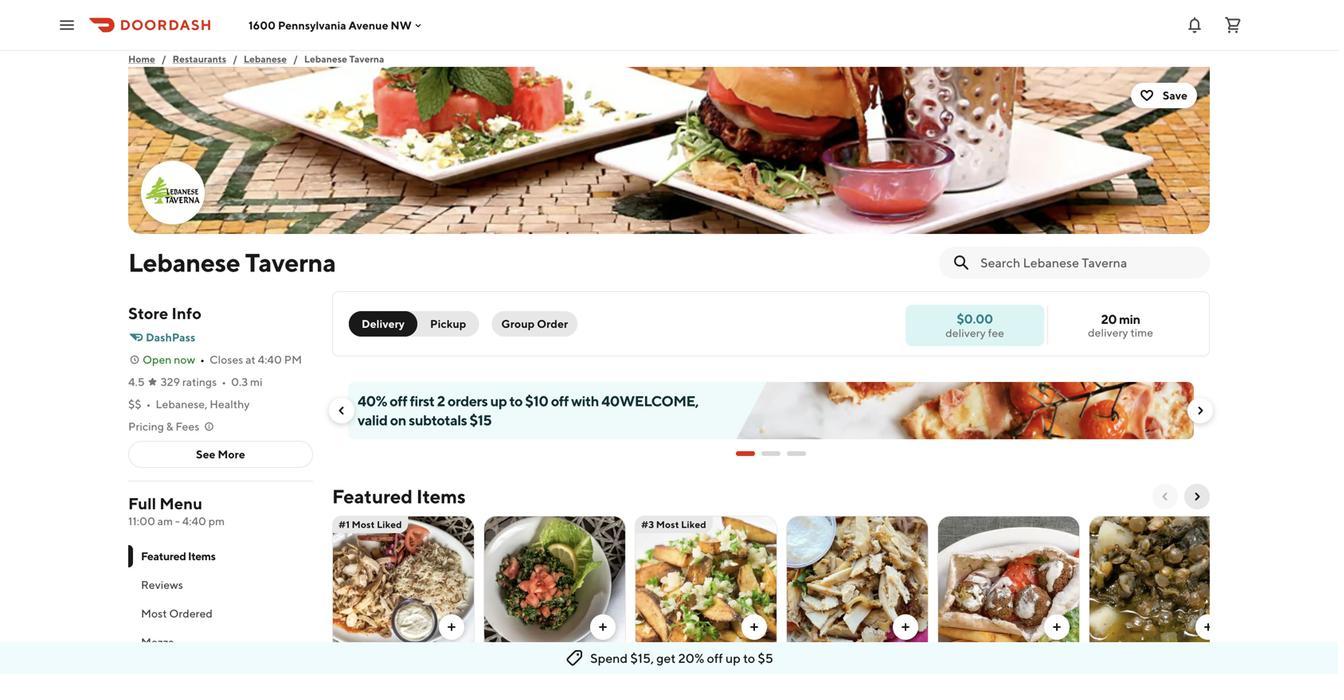 Task type: locate. For each thing, give the bounding box(es) containing it.
• right $$
[[146, 398, 151, 411]]

to
[[509, 393, 523, 410], [743, 651, 755, 666]]

spend $15, get 20% off up to $5
[[590, 651, 773, 666]]

20%
[[678, 651, 704, 666]]

1 horizontal spatial liked
[[681, 519, 706, 531]]

1 horizontal spatial off
[[551, 393, 569, 410]]

liked down featured items 'heading'
[[377, 519, 402, 531]]

1 liked from the left
[[377, 519, 402, 531]]

off right $10
[[551, 393, 569, 410]]

to for $10
[[509, 393, 523, 410]]

most right #3
[[656, 519, 679, 531]]

taverna
[[349, 53, 384, 65], [245, 248, 336, 278]]

1 horizontal spatial &
[[672, 656, 680, 671]]

pricing & fees
[[128, 420, 199, 433]]

group order
[[501, 317, 568, 331]]

4:40 right 'at'
[[258, 353, 282, 366]]

1600 pennsylvania avenue nw
[[249, 19, 412, 32]]

store info
[[128, 304, 202, 323]]

20 min delivery time
[[1088, 312, 1153, 339]]

featured items up #1 most liked
[[332, 486, 466, 508]]

0 horizontal spatial liked
[[377, 519, 402, 531]]

save
[[1163, 89, 1188, 102]]

add item to cart image for falafel sandwich image at the right of page
[[1051, 621, 1063, 634]]

0 horizontal spatial •
[[146, 398, 151, 411]]

add item to cart image for fries & garlic image
[[748, 621, 761, 634]]

& for fees
[[166, 420, 173, 433]]

off right "20%"
[[707, 651, 723, 666]]

0 horizontal spatial previous button of carousel image
[[335, 405, 348, 417]]

liked right #3
[[681, 519, 706, 531]]

up
[[490, 393, 507, 410], [726, 651, 741, 666]]

40% off first 2 orders up to $10 off with 40welcome, valid on subtotals $15
[[358, 393, 699, 429]]

0 vertical spatial •
[[200, 353, 205, 366]]

& right fries
[[672, 656, 680, 671]]

0 vertical spatial featured
[[332, 486, 413, 508]]

add item to cart image for lentil & spinach soup image
[[1202, 621, 1215, 634]]

with
[[571, 393, 599, 410]]

#3
[[641, 519, 654, 531]]

most right #1
[[352, 519, 375, 531]]

0 vertical spatial 4:40
[[258, 353, 282, 366]]

0 horizontal spatial items
[[188, 550, 216, 563]]

0 vertical spatial to
[[509, 393, 523, 410]]

1 horizontal spatial items
[[416, 486, 466, 508]]

2 horizontal spatial /
[[293, 53, 298, 65]]

lebanese,
[[156, 398, 208, 411]]

add item to cart image
[[445, 621, 458, 634], [597, 621, 609, 634], [748, 621, 761, 634], [899, 621, 912, 634], [1051, 621, 1063, 634], [1202, 621, 1215, 634]]

4:40
[[258, 353, 282, 366], [182, 515, 206, 528]]

2 liked from the left
[[681, 519, 706, 531]]

see more
[[196, 448, 245, 461]]

mezza button
[[128, 628, 313, 657]]

2 horizontal spatial •
[[222, 376, 226, 389]]

0 horizontal spatial &
[[166, 420, 173, 433]]

1 horizontal spatial up
[[726, 651, 741, 666]]

open menu image
[[57, 16, 76, 35]]

up up '$15'
[[490, 393, 507, 410]]

• left 0.3
[[222, 376, 226, 389]]

fries
[[642, 656, 669, 671]]

1 vertical spatial 4:40
[[182, 515, 206, 528]]

0 vertical spatial items
[[416, 486, 466, 508]]

items inside featured items 'heading'
[[416, 486, 466, 508]]

previous button of carousel image left next button of carousel image
[[1159, 491, 1172, 503]]

0 vertical spatial taverna
[[349, 53, 384, 65]]

/ left "lebanese" 'link'
[[233, 53, 237, 65]]

featured
[[332, 486, 413, 508], [141, 550, 186, 563]]

featured items
[[332, 486, 466, 508], [141, 550, 216, 563]]

ratings
[[182, 376, 217, 389]]

delivery left fee
[[946, 327, 986, 340]]

4:40 right -
[[182, 515, 206, 528]]

• right now on the bottom left of page
[[200, 353, 205, 366]]

home link
[[128, 51, 155, 67]]

healthy
[[210, 398, 250, 411]]

1 horizontal spatial most
[[352, 519, 375, 531]]

taverna platter image
[[333, 516, 474, 650]]

featured up #1 most liked
[[332, 486, 413, 508]]

info
[[172, 304, 202, 323]]

most
[[352, 519, 375, 531], [656, 519, 679, 531], [141, 607, 167, 621]]

most for #1
[[352, 519, 375, 531]]

2 vertical spatial •
[[146, 398, 151, 411]]

get
[[656, 651, 676, 666]]

up for orders
[[490, 393, 507, 410]]

4.5
[[128, 376, 145, 389]]

first
[[410, 393, 435, 410]]

pickup
[[430, 317, 466, 331]]

0 horizontal spatial most
[[141, 607, 167, 621]]

0 horizontal spatial lebanese
[[128, 248, 240, 278]]

up inside 40% off first 2 orders up to $10 off with 40welcome, valid on subtotals $15
[[490, 393, 507, 410]]

liked inside 'button'
[[377, 519, 402, 531]]

lebanese taverna image
[[128, 67, 1210, 234], [143, 163, 203, 223]]

1 horizontal spatial to
[[743, 651, 755, 666]]

reviews
[[141, 579, 183, 592]]

$0.00 delivery fee
[[946, 311, 1004, 340]]

most up mezza
[[141, 607, 167, 621]]

lebanese down 1600
[[244, 53, 287, 65]]

up left '$5'
[[726, 651, 741, 666]]

items up reviews button
[[188, 550, 216, 563]]

off
[[390, 393, 407, 410], [551, 393, 569, 410], [707, 651, 723, 666]]

mi
[[250, 376, 263, 389]]

1 horizontal spatial featured
[[332, 486, 413, 508]]

5 add item to cart image from the left
[[1051, 621, 1063, 634]]

store
[[128, 304, 168, 323]]

Delivery radio
[[349, 311, 417, 337]]

open
[[143, 353, 172, 366]]

6 add item to cart image from the left
[[1202, 621, 1215, 634]]

open now
[[143, 353, 195, 366]]

0 vertical spatial up
[[490, 393, 507, 410]]

2 horizontal spatial off
[[707, 651, 723, 666]]

avenue
[[349, 19, 388, 32]]

2 horizontal spatial most
[[656, 519, 679, 531]]

0 vertical spatial featured items
[[332, 486, 466, 508]]

4 add item to cart image from the left
[[899, 621, 912, 634]]

1 horizontal spatial 4:40
[[258, 353, 282, 366]]

0 vertical spatial previous button of carousel image
[[335, 405, 348, 417]]

off up on
[[390, 393, 407, 410]]

0 horizontal spatial taverna
[[245, 248, 336, 278]]

chicken shawarma rice bowl image
[[787, 516, 928, 650]]

home / restaurants / lebanese / lebanese taverna
[[128, 53, 384, 65]]

3 add item to cart image from the left
[[748, 621, 761, 634]]

lebanese down the 1600 pennsylvania avenue nw
[[304, 53, 347, 65]]

most inside 'button'
[[352, 519, 375, 531]]

& inside button
[[166, 420, 173, 433]]

previous button of carousel image left 40%
[[335, 405, 348, 417]]

on
[[390, 412, 406, 429]]

previous button of carousel image
[[335, 405, 348, 417], [1159, 491, 1172, 503]]

lebanese link
[[244, 51, 287, 67]]

1 horizontal spatial delivery
[[1088, 326, 1128, 339]]

40%
[[358, 393, 387, 410]]

1 horizontal spatial lebanese
[[244, 53, 287, 65]]

& left fees
[[166, 420, 173, 433]]

liked
[[377, 519, 402, 531], [681, 519, 706, 531]]

0 horizontal spatial /
[[162, 53, 166, 65]]

1 vertical spatial featured
[[141, 550, 186, 563]]

reviews button
[[128, 571, 313, 600]]

time
[[1131, 326, 1153, 339]]

to inside 40% off first 2 orders up to $10 off with 40welcome, valid on subtotals $15
[[509, 393, 523, 410]]

1 vertical spatial up
[[726, 651, 741, 666]]

#3 most liked
[[641, 519, 706, 531]]

garlic
[[682, 656, 715, 671]]

/ right "lebanese" 'link'
[[293, 53, 298, 65]]

0 horizontal spatial featured items
[[141, 550, 216, 563]]

featured up the reviews
[[141, 550, 186, 563]]

to left '$5'
[[743, 651, 755, 666]]

home
[[128, 53, 155, 65]]

items down the subtotals
[[416, 486, 466, 508]]

see
[[196, 448, 215, 461]]

to left $10
[[509, 393, 523, 410]]

1 vertical spatial to
[[743, 651, 755, 666]]

1 horizontal spatial featured items
[[332, 486, 466, 508]]

0 horizontal spatial delivery
[[946, 327, 986, 340]]

0 horizontal spatial to
[[509, 393, 523, 410]]

featured items up the reviews
[[141, 550, 216, 563]]

0.3
[[231, 376, 248, 389]]

closes
[[209, 353, 243, 366]]

1 vertical spatial items
[[188, 550, 216, 563]]

nw
[[391, 19, 412, 32]]

now
[[174, 353, 195, 366]]

1 horizontal spatial /
[[233, 53, 237, 65]]

restaurants link
[[173, 51, 226, 67]]

$15
[[470, 412, 492, 429]]

order
[[537, 317, 568, 331]]

lebanese up info
[[128, 248, 240, 278]]

/ right home link
[[162, 53, 166, 65]]

1 vertical spatial previous button of carousel image
[[1159, 491, 1172, 503]]

delivery
[[1088, 326, 1128, 339], [946, 327, 986, 340]]

1 add item to cart image from the left
[[445, 621, 458, 634]]

0 horizontal spatial featured
[[141, 550, 186, 563]]

•
[[200, 353, 205, 366], [222, 376, 226, 389], [146, 398, 151, 411]]

liked for #3 most liked
[[681, 519, 706, 531]]

$0.00
[[957, 311, 993, 327]]

1 vertical spatial featured items
[[141, 550, 216, 563]]

2 add item to cart image from the left
[[597, 621, 609, 634]]

0 horizontal spatial 4:40
[[182, 515, 206, 528]]

more
[[218, 448, 245, 461]]

most for #3
[[656, 519, 679, 531]]

delivery left "time"
[[1088, 326, 1128, 339]]

4:40 inside full menu 11:00 am - 4:40 pm
[[182, 515, 206, 528]]

0 vertical spatial &
[[166, 420, 173, 433]]

1 vertical spatial taverna
[[245, 248, 336, 278]]

items
[[416, 486, 466, 508], [188, 550, 216, 563]]

0 horizontal spatial up
[[490, 393, 507, 410]]

1 vertical spatial &
[[672, 656, 680, 671]]

min
[[1119, 312, 1140, 327]]



Task type: describe. For each thing, give the bounding box(es) containing it.
fee
[[988, 327, 1004, 340]]

group order button
[[492, 311, 578, 337]]

0 items, open order cart image
[[1224, 16, 1243, 35]]

tabouleh image
[[484, 516, 625, 650]]

most ordered button
[[128, 600, 313, 628]]

delivery
[[362, 317, 405, 331]]

& for garlic
[[672, 656, 680, 671]]

#1 most liked
[[339, 519, 402, 531]]

3 / from the left
[[293, 53, 298, 65]]

pricing
[[128, 420, 164, 433]]

pricing & fees button
[[128, 419, 215, 435]]

lentil & spinach soup image
[[1090, 516, 1231, 650]]

add item to cart image for taverna platter image
[[445, 621, 458, 634]]

lebanese taverna
[[128, 248, 336, 278]]

1 / from the left
[[162, 53, 166, 65]]

-
[[175, 515, 180, 528]]

1 horizontal spatial •
[[200, 353, 205, 366]]

at
[[245, 353, 256, 366]]

0 horizontal spatial off
[[390, 393, 407, 410]]

delivery inside $0.00 delivery fee
[[946, 327, 986, 340]]

next button of carousel image
[[1191, 491, 1204, 503]]

full menu 11:00 am - 4:40 pm
[[128, 495, 225, 528]]

dashpass
[[146, 331, 195, 344]]

1 horizontal spatial previous button of carousel image
[[1159, 491, 1172, 503]]

am
[[157, 515, 173, 528]]

add item to cart image for tabouleh "image"
[[597, 621, 609, 634]]

20
[[1101, 312, 1117, 327]]

Pickup radio
[[408, 311, 479, 337]]

1 vertical spatial •
[[222, 376, 226, 389]]

2 / from the left
[[233, 53, 237, 65]]

11:00
[[128, 515, 155, 528]]

fees
[[176, 420, 199, 433]]

restaurants
[[173, 53, 226, 65]]

to for $5
[[743, 651, 755, 666]]

falafel sandwich image
[[938, 516, 1079, 650]]

$$
[[128, 398, 141, 411]]

$10
[[525, 393, 548, 410]]

most inside button
[[141, 607, 167, 621]]

329
[[161, 376, 180, 389]]

add item to cart image for the "chicken shawarma rice bowl" 'image'
[[899, 621, 912, 634]]

fries & garlic
[[642, 656, 715, 671]]

order methods option group
[[349, 311, 479, 337]]

see more button
[[129, 442, 312, 468]]

2
[[437, 393, 445, 410]]

40welcome,
[[602, 393, 699, 410]]

subtotals
[[409, 412, 467, 429]]

full
[[128, 495, 156, 513]]

Item Search search field
[[981, 254, 1197, 272]]

up for off
[[726, 651, 741, 666]]

spend
[[590, 651, 628, 666]]

329 ratings •
[[161, 376, 226, 389]]

delivery inside 20 min delivery time
[[1088, 326, 1128, 339]]

pennsylvania
[[278, 19, 346, 32]]

$5
[[758, 651, 773, 666]]

1600 pennsylvania avenue nw button
[[249, 19, 424, 32]]

mezza
[[141, 636, 174, 649]]

group
[[501, 317, 535, 331]]

pm
[[208, 515, 225, 528]]

fries & garlic image
[[636, 516, 777, 650]]

select promotional banner element
[[736, 440, 806, 468]]

#1
[[339, 519, 350, 531]]

0.3 mi
[[231, 376, 263, 389]]

#1 most liked button
[[332, 516, 475, 675]]

$$ • lebanese, healthy
[[128, 398, 250, 411]]

$15,
[[630, 651, 654, 666]]

pm
[[284, 353, 302, 366]]

2 horizontal spatial lebanese
[[304, 53, 347, 65]]

• closes at 4:40 pm
[[200, 353, 302, 366]]

orders
[[448, 393, 488, 410]]

menu
[[159, 495, 202, 513]]

featured inside 'heading'
[[332, 486, 413, 508]]

most ordered
[[141, 607, 213, 621]]

featured items heading
[[332, 484, 466, 510]]

ordered
[[169, 607, 213, 621]]

valid
[[358, 412, 388, 429]]

1 horizontal spatial taverna
[[349, 53, 384, 65]]

notification bell image
[[1185, 16, 1204, 35]]

next button of carousel image
[[1194, 405, 1207, 417]]

liked for #1 most liked
[[377, 519, 402, 531]]

save button
[[1131, 83, 1197, 108]]

1600
[[249, 19, 276, 32]]



Task type: vqa. For each thing, say whether or not it's contained in the screenshot.
To related to $10
yes



